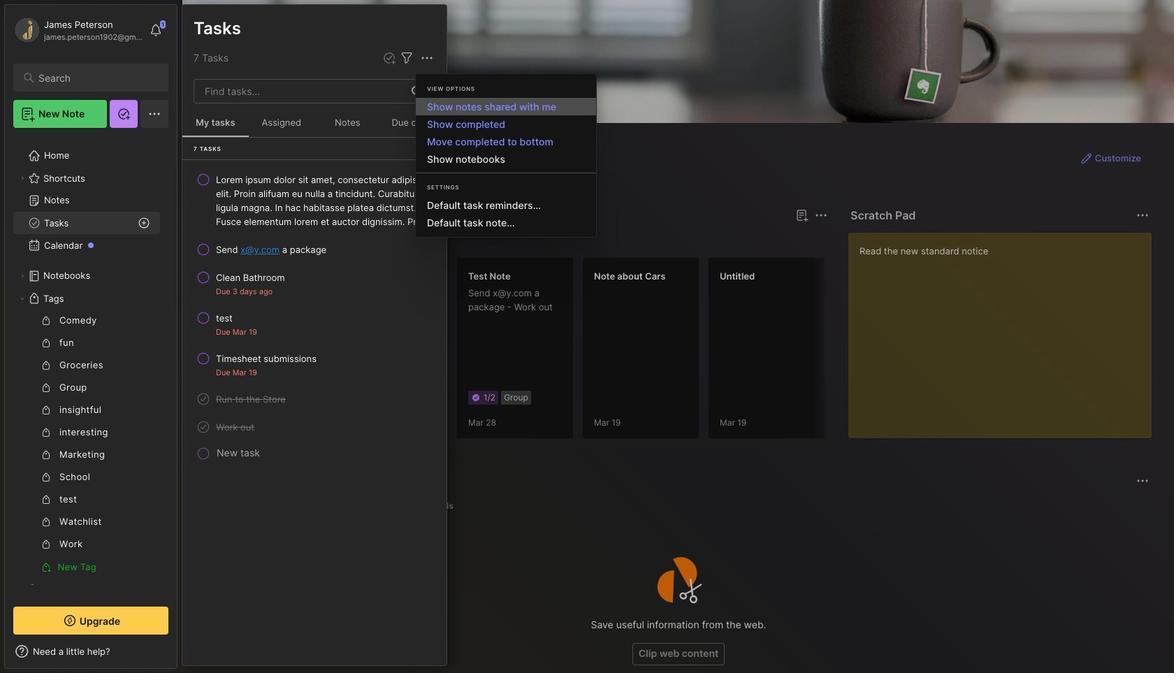Task type: describe. For each thing, give the bounding box(es) containing it.
1 row from the top
[[188, 167, 441, 234]]

filter tasks image
[[398, 50, 415, 66]]

clean bathroom 2 cell
[[216, 271, 285, 284]]

Find tasks… text field
[[196, 80, 403, 103]]

2 row from the top
[[188, 237, 441, 262]]

expand notebooks image
[[18, 272, 27, 280]]

main element
[[0, 0, 182, 673]]

click to collapse image
[[176, 647, 187, 664]]

7 row from the top
[[188, 414, 441, 440]]

Filter tasks field
[[398, 50, 415, 66]]

More actions and view options field
[[415, 50, 435, 66]]

6 row from the top
[[188, 387, 441, 412]]

3 row from the top
[[188, 265, 441, 303]]

timesheet submissions 4 cell
[[216, 352, 317, 366]]

1 tab list from the top
[[208, 232, 825, 249]]

run to the store 5 cell
[[216, 392, 286, 406]]

2 dropdown list menu from the top
[[416, 196, 596, 231]]

send x@y.com a package 1 cell
[[216, 243, 327, 257]]

4 row from the top
[[188, 305, 441, 343]]

5 row from the top
[[188, 346, 441, 384]]

Search text field
[[38, 71, 156, 85]]

tree inside "main" element
[[5, 136, 177, 631]]

Start writing… text field
[[860, 233, 1151, 427]]



Task type: vqa. For each thing, say whether or not it's contained in the screenshot.
4th row
yes



Task type: locate. For each thing, give the bounding box(es) containing it.
1 dropdown list menu from the top
[[416, 98, 596, 168]]

menu item
[[416, 98, 596, 115]]

Account field
[[13, 16, 143, 44]]

0 vertical spatial tab list
[[208, 232, 825, 249]]

tab
[[208, 232, 249, 249], [254, 232, 311, 249], [208, 498, 261, 514], [421, 498, 460, 514]]

dropdown list menu
[[416, 98, 596, 168], [416, 196, 596, 231]]

lorem ipsum dolor sit amet, consectetur adipiscing elit. proin alifuam eu nulla a tincidunt. curabitur ut ligula magna. in hac habitasse platea dictumst. fusce elementum lorem et auctor dignissim. proin eget mi id urna euismod consectetur. pellentesque porttitor ac urna quis fermentum: 0 cell
[[216, 173, 435, 229]]

expand tags image
[[18, 294, 27, 303]]

group inside "main" element
[[13, 310, 160, 578]]

work out 6 cell
[[216, 420, 254, 434]]

new task image
[[382, 51, 396, 65]]

2 tab list from the top
[[208, 498, 1147, 514]]

tree
[[5, 136, 177, 631]]

group
[[13, 310, 160, 578]]

tab list
[[208, 232, 825, 249], [208, 498, 1147, 514]]

1 vertical spatial tab list
[[208, 498, 1147, 514]]

row group
[[182, 166, 447, 463], [205, 257, 1174, 447]]

none search field inside "main" element
[[38, 69, 156, 86]]

row
[[188, 167, 441, 234], [188, 237, 441, 262], [188, 265, 441, 303], [188, 305, 441, 343], [188, 346, 441, 384], [188, 387, 441, 412], [188, 414, 441, 440]]

1 vertical spatial dropdown list menu
[[416, 196, 596, 231]]

WHAT'S NEW field
[[5, 640, 177, 663]]

None search field
[[38, 69, 156, 86]]

test 3 cell
[[216, 311, 233, 325]]

more actions and view options image
[[419, 50, 435, 66]]

0 vertical spatial dropdown list menu
[[416, 98, 596, 168]]



